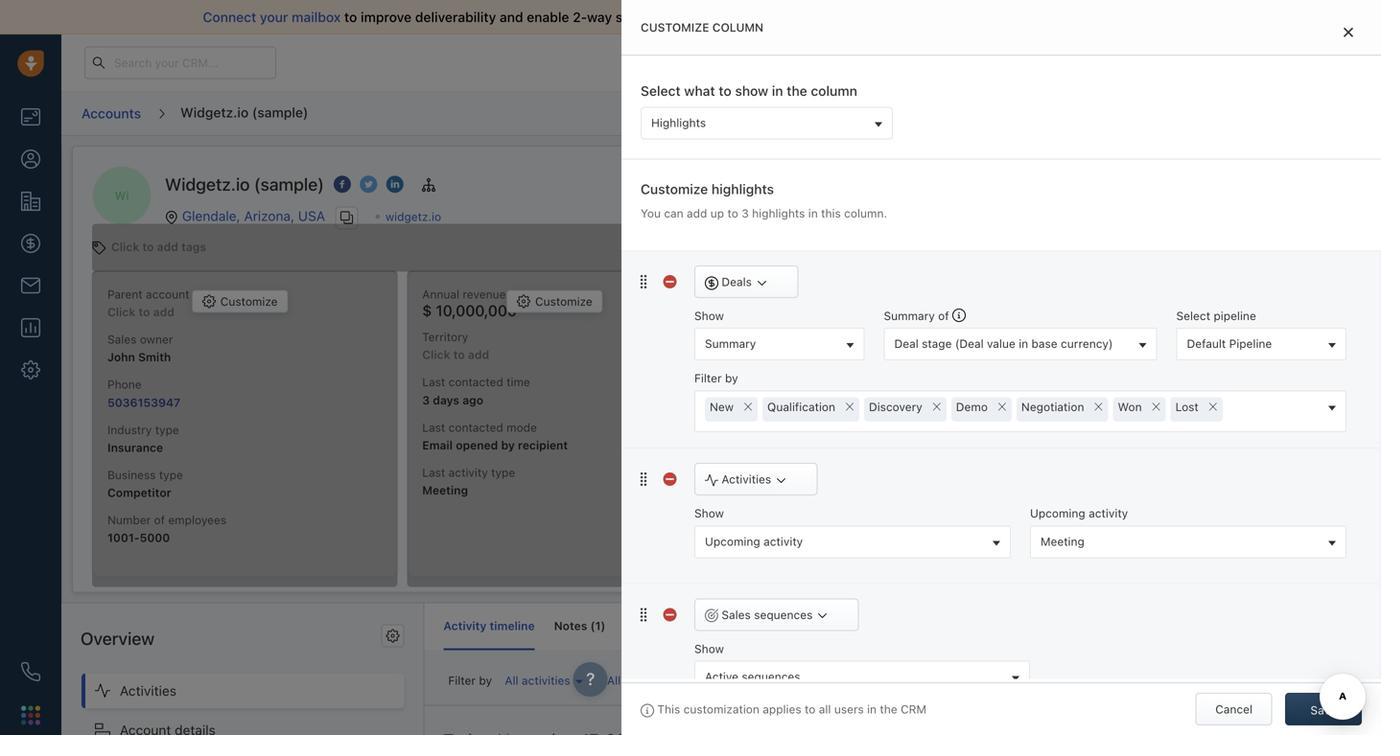Task type: vqa. For each thing, say whether or not it's contained in the screenshot.
the 19266520001
no



Task type: describe. For each thing, give the bounding box(es) containing it.
notes
[[554, 619, 587, 633]]

currency)
[[1061, 337, 1113, 351]]

create
[[825, 619, 863, 633]]

base
[[1032, 337, 1058, 351]]

usa
[[298, 208, 325, 224]]

0 vertical spatial widgetz.io
[[180, 104, 249, 120]]

hide
[[705, 241, 730, 254]]

summary of
[[884, 309, 949, 323]]

to left all
[[805, 703, 816, 716]]

× for negotiation
[[1094, 395, 1104, 416]]

linkedin circled image
[[386, 174, 404, 195]]

and
[[500, 9, 523, 25]]

0 horizontal spatial of
[[649, 9, 662, 25]]

activity
[[444, 619, 487, 633]]

× button for demo
[[993, 395, 1012, 417]]

1 inside button
[[742, 674, 747, 688]]

× button for lost
[[1203, 395, 1223, 417]]

21
[[945, 56, 956, 69]]

by inside dialog
[[725, 372, 738, 385]]

save
[[1311, 704, 1337, 717]]

customize inside customize highlights you can add up to 3 highlights in this column.
[[641, 181, 708, 197]]

in inside button
[[1019, 337, 1028, 351]]

add inside customize highlights you can add up to 3 highlights in this column.
[[687, 206, 707, 220]]

) for tasks ( 1 )
[[670, 619, 675, 633]]

freshworks switcher image
[[21, 706, 40, 725]]

all activities link
[[500, 669, 588, 692]]

customize for 2nd customize 'button' from the left
[[535, 295, 592, 308]]

0 horizontal spatial tags
[[181, 240, 206, 254]]

sequences for sales sequences
[[754, 608, 813, 622]]

upcoming inside button
[[705, 535, 760, 548]]

1 vertical spatial (sample)
[[254, 174, 324, 195]]

to inside customize highlights you can add up to 3 highlights in this column.
[[727, 206, 738, 220]]

move image for deals
[[637, 275, 650, 289]]

0 vertical spatial upcoming
[[1030, 507, 1085, 520]]

connect your mailbox to improve deliverability and enable 2-way sync of email conversations.
[[203, 9, 795, 25]]

summary for summary
[[705, 337, 756, 351]]

glendale,
[[182, 208, 240, 224]]

in right show
[[772, 83, 783, 99]]

enable
[[527, 9, 569, 25]]

deliverability
[[415, 9, 496, 25]]

can
[[664, 206, 684, 220]]

lost
[[1175, 400, 1199, 414]]

1 vertical spatial filter
[[448, 674, 476, 688]]

highlights button
[[641, 107, 893, 139]]

0 horizontal spatial the
[[787, 83, 807, 99]]

timeline
[[490, 619, 535, 633]]

explore plans link
[[1008, 51, 1104, 74]]

1 customize button from the left
[[192, 290, 288, 313]]

in right users
[[867, 703, 877, 716]]

explore
[[1019, 56, 1060, 69]]

with
[[1298, 488, 1321, 501]]

in left 21 on the right top of page
[[933, 56, 942, 69]]

time
[[624, 674, 648, 688]]

1 vertical spatial widgetz.io (sample)
[[165, 174, 324, 195]]

way
[[587, 9, 612, 25]]

move image for activities
[[637, 473, 650, 486]]

accounts
[[82, 105, 141, 121]]

upcoming activity button
[[694, 526, 1011, 558]]

0 vertical spatial column
[[712, 21, 764, 34]]

active
[[705, 670, 739, 684]]

all for all time periods
[[607, 674, 621, 688]]

meetings
[[694, 619, 746, 633]]

× button for discovery
[[927, 395, 946, 417]]

deal stage (deal value in base currency)
[[894, 337, 1113, 351]]

won
[[1118, 400, 1142, 414]]

highlights
[[651, 116, 706, 129]]

down arrow image for activities
[[775, 474, 788, 488]]

meeting button
[[1030, 526, 1347, 558]]

dialog containing ×
[[622, 0, 1381, 736]]

default
[[1187, 337, 1226, 351]]

this customization applies to all users in the crm
[[657, 703, 927, 716]]

applies
[[763, 703, 802, 716]]

all time periods button
[[602, 669, 709, 693]]

close image
[[1344, 27, 1353, 38]]

customize for 2nd customize 'button' from the right
[[220, 295, 278, 308]]

0 vertical spatial upcoming activity
[[1030, 507, 1128, 520]]

0 vertical spatial widgetz.io (sample)
[[180, 104, 308, 120]]

tasks ( 1 )
[[625, 619, 675, 633]]

tasks
[[625, 619, 657, 633]]

sync
[[616, 9, 645, 25]]

1 for notes ( 1 )
[[595, 619, 601, 633]]

summary for summary of
[[884, 309, 935, 323]]

conversations.
[[703, 9, 795, 25]]

active sequences button
[[694, 661, 1030, 694]]

widgetz.io
[[385, 210, 441, 223]]

show for summary
[[694, 309, 724, 323]]

show for active sequences
[[694, 642, 724, 656]]

(deal
[[955, 337, 984, 351]]

hide tags
[[705, 241, 757, 254]]

show left deal
[[845, 673, 875, 687]]

× for lost
[[1208, 395, 1218, 416]]

1 horizontal spatial activities
[[904, 673, 953, 687]]

Search your CRM... text field
[[84, 47, 276, 79]]

show for upcoming activity
[[694, 507, 724, 520]]

0 vertical spatial highlights
[[712, 181, 774, 197]]

1 horizontal spatial column
[[811, 83, 857, 99]]

× for qualification
[[845, 395, 855, 416]]

mailbox
[[292, 9, 341, 25]]

month
[[1084, 545, 1113, 556]]

× for won
[[1151, 395, 1161, 416]]

( for meetings
[[750, 619, 754, 633]]

× for new
[[743, 395, 753, 416]]

glendale, arizona, usa
[[182, 208, 325, 224]]

default pipeline
[[1187, 337, 1272, 351]]

active sequences
[[705, 670, 800, 684]]

2-
[[573, 9, 587, 25]]

this
[[657, 703, 680, 716]]

hide tags button
[[676, 236, 767, 259]]

2 horizontal spatial a
[[1324, 488, 1330, 501]]

plans
[[1064, 56, 1093, 69]]

default pipeline button
[[1176, 328, 1347, 361]]

overview
[[81, 629, 155, 649]]

to right the mailbox
[[344, 9, 357, 25]]

down arrow image
[[816, 610, 829, 623]]

1 for tasks ( 1 )
[[665, 619, 670, 633]]

move image for sales sequences
[[637, 608, 650, 622]]

column.
[[844, 206, 887, 220]]

customize column
[[641, 21, 764, 34]]

× button for negotiation
[[1089, 395, 1108, 417]]

× for demo
[[997, 395, 1007, 416]]

what
[[684, 83, 715, 99]]

discovery
[[869, 400, 922, 414]]

your trial ends in 21 days
[[857, 56, 982, 69]]

qualification
[[767, 400, 835, 414]]

company
[[1245, 488, 1295, 501]]

days
[[959, 56, 982, 69]]

2 customize button from the left
[[506, 290, 603, 313]]

facebook circled image
[[334, 174, 351, 195]]

activities button
[[694, 463, 818, 496]]

1 horizontal spatial activity
[[944, 619, 985, 633]]

× button for won
[[1147, 395, 1166, 417]]

this
[[821, 206, 841, 220]]

0 horizontal spatial a
[[1076, 545, 1081, 556]]

2 horizontal spatial activity
[[1089, 507, 1128, 520]]

sales inside is a large insurance company with a 100 member sales team
[[1147, 504, 1175, 518]]

click
[[111, 240, 139, 254]]

mng settings image
[[386, 630, 399, 643]]

all
[[819, 703, 831, 716]]



Task type: locate. For each thing, give the bounding box(es) containing it.
6 × button from the left
[[1147, 395, 1166, 417]]

3 ) from the left
[[760, 619, 765, 633]]

1 horizontal spatial of
[[938, 309, 949, 323]]

down arrow image
[[755, 276, 769, 290], [775, 474, 788, 488]]

) for meetings ( 1 )
[[760, 619, 765, 633]]

all for all activities
[[505, 674, 518, 688]]

tags right hide at the top of the page
[[733, 241, 757, 254]]

1 horizontal spatial summary
[[884, 309, 935, 323]]

show down the deals
[[694, 309, 724, 323]]

× right lost
[[1208, 395, 1218, 416]]

( right meetings
[[750, 619, 754, 633]]

5 × from the left
[[1094, 395, 1104, 416]]

column
[[712, 21, 764, 34], [811, 83, 857, 99]]

activity timeline
[[444, 619, 535, 633]]

1 all from the left
[[505, 674, 518, 688]]

tags down glendale, on the top
[[181, 240, 206, 254]]

highlights up 3
[[712, 181, 774, 197]]

1 vertical spatial by
[[479, 674, 492, 688]]

1 vertical spatial down arrow image
[[775, 474, 788, 488]]

move image
[[637, 275, 650, 289], [637, 473, 650, 486], [637, 608, 650, 622]]

in left 'base'
[[1019, 337, 1028, 351]]

) right sales
[[760, 619, 765, 633]]

all activities
[[505, 674, 570, 688]]

( right the tasks
[[660, 619, 665, 633]]

5 × button from the left
[[1089, 395, 1108, 417]]

tags
[[181, 240, 206, 254], [733, 241, 757, 254]]

0 horizontal spatial filter
[[448, 674, 476, 688]]

0 vertical spatial of
[[649, 9, 662, 25]]

widgetz.io up glendale, on the top
[[165, 174, 250, 195]]

all
[[505, 674, 518, 688], [607, 674, 621, 688]]

1 horizontal spatial all
[[607, 674, 621, 688]]

3
[[742, 206, 749, 220]]

1 horizontal spatial select
[[1176, 309, 1211, 323]]

(sample) down 'your'
[[252, 104, 308, 120]]

0 vertical spatial select
[[641, 83, 681, 99]]

your
[[260, 9, 288, 25]]

upcoming activity down activities 'button' at the right bottom
[[705, 535, 803, 548]]

1 horizontal spatial customize button
[[506, 290, 603, 313]]

sequences left down arrow icon
[[754, 608, 813, 622]]

to right 'what'
[[719, 83, 732, 99]]

1 horizontal spatial )
[[670, 619, 675, 633]]

glendale, arizona, usa link
[[182, 208, 325, 224]]

0 vertical spatial (sample)
[[252, 104, 308, 120]]

activities inside 'button'
[[722, 473, 771, 486]]

widgetz.io down the search your crm... text box
[[180, 104, 249, 120]]

1 vertical spatial upcoming activity
[[705, 535, 803, 548]]

1 move image from the top
[[637, 275, 650, 289]]

tags inside hide tags "button"
[[733, 241, 757, 254]]

the up highlights button
[[787, 83, 807, 99]]

0 horizontal spatial add
[[157, 240, 178, 254]]

1 horizontal spatial tags
[[733, 241, 757, 254]]

create custom sales activity link
[[804, 619, 985, 633]]

your
[[857, 56, 880, 69]]

highlights
[[712, 181, 774, 197], [752, 206, 805, 220]]

connect
[[203, 9, 256, 25]]

save button
[[1285, 693, 1362, 726]]

1 horizontal spatial sales
[[1147, 504, 1175, 518]]

down arrow image inside activities 'button'
[[775, 474, 788, 488]]

0 horizontal spatial column
[[712, 21, 764, 34]]

the
[[787, 83, 807, 99], [880, 703, 897, 716]]

0 vertical spatial sequences
[[754, 608, 813, 622]]

summary down the deals
[[705, 337, 756, 351]]

is
[[1137, 488, 1146, 501]]

summary button
[[694, 328, 865, 361]]

1 for meetings ( 1 )
[[754, 619, 760, 633]]

show down activities 'button' at the right bottom
[[694, 507, 724, 520]]

demo
[[956, 400, 988, 414]]

sequences up applies
[[742, 670, 800, 684]]

filter by up new
[[694, 372, 738, 385]]

0 horizontal spatial sales
[[911, 619, 940, 633]]

filter up new
[[694, 372, 722, 385]]

phone image
[[21, 663, 40, 682]]

upcoming activity up meeting at bottom
[[1030, 507, 1128, 520]]

0 vertical spatial add
[[687, 206, 707, 220]]

large
[[1159, 488, 1186, 501]]

× button left discovery
[[840, 395, 859, 417]]

0 vertical spatial by
[[725, 372, 738, 385]]

0 horizontal spatial select
[[641, 83, 681, 99]]

activity up "a month ago"
[[1089, 507, 1128, 520]]

show down meetings
[[694, 642, 724, 656]]

2 horizontal spatial customize
[[641, 181, 708, 197]]

2 vertical spatial activity
[[944, 619, 985, 633]]

4 × button from the left
[[993, 395, 1012, 417]]

by up new
[[725, 372, 738, 385]]

0 horizontal spatial activity
[[764, 535, 803, 548]]

deal stage (deal value in base currency) button
[[884, 328, 1157, 361]]

1 vertical spatial add
[[157, 240, 178, 254]]

sales
[[722, 608, 751, 622]]

1 × from the left
[[743, 395, 753, 416]]

1 horizontal spatial (
[[660, 619, 665, 633]]

1 horizontal spatial customize
[[535, 295, 592, 308]]

1 × button from the left
[[739, 395, 758, 417]]

0 horizontal spatial customize button
[[192, 290, 288, 313]]

0 vertical spatial move image
[[637, 275, 650, 289]]

× button for qualification
[[840, 395, 859, 417]]

×
[[743, 395, 753, 416], [845, 395, 855, 416], [932, 395, 942, 416], [997, 395, 1007, 416], [1094, 395, 1104, 416], [1151, 395, 1161, 416], [1208, 395, 1218, 416]]

add left up
[[687, 206, 707, 220]]

click to add tags
[[111, 240, 206, 254]]

in inside customize highlights you can add up to 3 highlights in this column.
[[808, 206, 818, 220]]

× button right lost
[[1203, 395, 1223, 417]]

of right sync on the top of the page
[[649, 9, 662, 25]]

activity
[[1089, 507, 1128, 520], [764, 535, 803, 548], [944, 619, 985, 633]]

all left time on the left bottom
[[607, 674, 621, 688]]

filter by down activity
[[448, 674, 492, 688]]

1 contact button
[[719, 669, 810, 693]]

× button right new
[[739, 395, 758, 417]]

upcoming up meeting at bottom
[[1030, 507, 1085, 520]]

4 × from the left
[[997, 395, 1007, 416]]

to right click
[[142, 240, 154, 254]]

0 vertical spatial sales
[[1147, 504, 1175, 518]]

down arrow image right the deals
[[755, 276, 769, 290]]

activities down notes
[[522, 674, 570, 688]]

0 vertical spatial activities
[[722, 473, 771, 486]]

add right click
[[157, 240, 178, 254]]

2 move image from the top
[[637, 473, 650, 486]]

1 right the tasks
[[665, 619, 670, 633]]

1 vertical spatial column
[[811, 83, 857, 99]]

column right 'email'
[[712, 21, 764, 34]]

negotiation
[[1021, 400, 1084, 414]]

a right with
[[1324, 488, 1330, 501]]

6 × from the left
[[1151, 395, 1161, 416]]

× left won
[[1094, 395, 1104, 416]]

2 ( from the left
[[660, 619, 665, 633]]

0 horizontal spatial down arrow image
[[755, 276, 769, 290]]

to
[[344, 9, 357, 25], [719, 83, 732, 99], [727, 206, 738, 220], [142, 240, 154, 254], [805, 703, 816, 716]]

0 horizontal spatial activities
[[522, 674, 570, 688]]

× button for new
[[739, 395, 758, 417]]

× button
[[739, 395, 758, 417], [840, 395, 859, 417], [927, 395, 946, 417], [993, 395, 1012, 417], [1089, 395, 1108, 417], [1147, 395, 1166, 417], [1203, 395, 1223, 417]]

a right "is"
[[1149, 488, 1156, 501]]

all time periods
[[607, 674, 692, 688]]

the left crm
[[880, 703, 897, 716]]

0 horizontal spatial all
[[505, 674, 518, 688]]

1 horizontal spatial upcoming
[[1030, 507, 1085, 520]]

all inside button
[[607, 674, 621, 688]]

1 ( from the left
[[590, 619, 595, 633]]

new
[[710, 400, 734, 414]]

3 move image from the top
[[637, 608, 650, 622]]

sequences for active sequences
[[742, 670, 800, 684]]

1 right 'active'
[[742, 674, 747, 688]]

1 vertical spatial summary
[[705, 337, 756, 351]]

× right won
[[1151, 395, 1161, 416]]

activities down overview
[[120, 683, 176, 699]]

0 horizontal spatial summary
[[705, 337, 756, 351]]

1 ) from the left
[[601, 619, 606, 633]]

add
[[687, 206, 707, 220], [157, 240, 178, 254]]

0 vertical spatial filter by
[[694, 372, 738, 385]]

1 right sales
[[754, 619, 760, 633]]

× left demo
[[932, 395, 942, 416]]

deal
[[878, 673, 901, 687]]

1 vertical spatial sequences
[[742, 670, 800, 684]]

call
[[812, 107, 833, 120]]

1 horizontal spatial filter by
[[694, 372, 738, 385]]

down arrow image down qualification
[[775, 474, 788, 488]]

× for discovery
[[932, 395, 942, 416]]

member
[[1099, 504, 1144, 518]]

ago
[[1116, 545, 1133, 556]]

activities
[[904, 673, 953, 687], [522, 674, 570, 688]]

3 × from the left
[[932, 395, 942, 416]]

users
[[834, 703, 864, 716]]

× button left won
[[1089, 395, 1108, 417]]

to left 3
[[727, 206, 738, 220]]

None search field
[[1223, 398, 1247, 418]]

activity right custom
[[944, 619, 985, 633]]

phone element
[[12, 653, 50, 692]]

3 ( from the left
[[750, 619, 754, 633]]

2 horizontal spatial )
[[760, 619, 765, 633]]

0 vertical spatial the
[[787, 83, 807, 99]]

0 horizontal spatial )
[[601, 619, 606, 633]]

1 vertical spatial move image
[[637, 473, 650, 486]]

0 vertical spatial filter
[[694, 372, 722, 385]]

) right notes
[[601, 619, 606, 633]]

× right new
[[743, 395, 753, 416]]

select for select what to show in the column
[[641, 83, 681, 99]]

1 contact
[[742, 674, 792, 688]]

× button right won
[[1147, 395, 1166, 417]]

sales
[[1147, 504, 1175, 518], [911, 619, 940, 633]]

a left month on the bottom of page
[[1076, 545, 1081, 556]]

× right demo
[[997, 395, 1007, 416]]

arizona,
[[244, 208, 295, 224]]

activity inside button
[[764, 535, 803, 548]]

contact
[[751, 674, 792, 688]]

all down timeline
[[505, 674, 518, 688]]

value
[[987, 337, 1016, 351]]

1 horizontal spatial down arrow image
[[775, 474, 788, 488]]

insurance
[[1189, 488, 1242, 501]]

of up stage on the right
[[938, 309, 949, 323]]

select pipeline
[[1176, 309, 1256, 323]]

(
[[590, 619, 595, 633], [660, 619, 665, 633], [750, 619, 754, 633]]

create custom sales activity
[[825, 619, 985, 633]]

1 vertical spatial upcoming
[[705, 535, 760, 548]]

filter inside dialog
[[694, 372, 722, 385]]

1 horizontal spatial by
[[725, 372, 738, 385]]

highlights right 3
[[752, 206, 805, 220]]

activities up crm
[[904, 673, 953, 687]]

3 × button from the left
[[927, 395, 946, 417]]

( for tasks
[[660, 619, 665, 633]]

filter down activity
[[448, 674, 476, 688]]

0 horizontal spatial upcoming
[[705, 535, 760, 548]]

0 horizontal spatial upcoming activity
[[705, 535, 803, 548]]

2 horizontal spatial (
[[750, 619, 754, 633]]

1 horizontal spatial add
[[687, 206, 707, 220]]

summary up deal
[[884, 309, 935, 323]]

0 horizontal spatial activities
[[120, 683, 176, 699]]

2 × from the left
[[845, 395, 855, 416]]

twitter circled image
[[360, 174, 377, 195]]

summary inside button
[[705, 337, 756, 351]]

sequences
[[754, 608, 813, 622], [742, 670, 800, 684]]

1 vertical spatial widgetz.io
[[165, 174, 250, 195]]

accounts link
[[81, 99, 142, 129]]

1 horizontal spatial the
[[880, 703, 897, 716]]

upcoming down activities 'button' at the right bottom
[[705, 535, 760, 548]]

1 horizontal spatial a
[[1149, 488, 1156, 501]]

1 vertical spatial the
[[880, 703, 897, 716]]

by left all activities
[[479, 674, 492, 688]]

7 × button from the left
[[1203, 395, 1223, 417]]

widgetz.io (sample) down the search your crm... text box
[[180, 104, 308, 120]]

( for notes
[[590, 619, 595, 633]]

7 × from the left
[[1208, 395, 1218, 416]]

× button right demo
[[993, 395, 1012, 417]]

in left the this
[[808, 206, 818, 220]]

0 horizontal spatial by
[[479, 674, 492, 688]]

custom
[[866, 619, 908, 633]]

widgetz.io (sample) up "glendale, arizona, usa"
[[165, 174, 324, 195]]

2 vertical spatial move image
[[637, 608, 650, 622]]

sales down large
[[1147, 504, 1175, 518]]

meeting
[[1041, 535, 1085, 548]]

sales right custom
[[911, 619, 940, 633]]

0 horizontal spatial filter by
[[448, 674, 492, 688]]

down arrow image inside deals button
[[755, 276, 769, 290]]

( right notes
[[590, 619, 595, 633]]

widgetz.io (sample)
[[180, 104, 308, 120], [165, 174, 324, 195]]

1 right notes
[[595, 619, 601, 633]]

1 vertical spatial activities
[[120, 683, 176, 699]]

0 horizontal spatial (
[[590, 619, 595, 633]]

show
[[694, 309, 724, 323], [694, 507, 724, 520], [694, 642, 724, 656], [845, 673, 875, 687]]

activity down activities 'button' at the right bottom
[[764, 535, 803, 548]]

0 vertical spatial summary
[[884, 309, 935, 323]]

select what to show in the column
[[641, 83, 857, 99]]

customize highlights you can add up to 3 highlights in this column.
[[641, 181, 887, 220]]

2 × button from the left
[[840, 395, 859, 417]]

1 vertical spatial sales
[[911, 619, 940, 633]]

is a large insurance company with a 100 member sales team
[[1076, 488, 1330, 518]]

1 horizontal spatial filter
[[694, 372, 722, 385]]

× left discovery
[[845, 395, 855, 416]]

2 all from the left
[[607, 674, 621, 688]]

1 vertical spatial select
[[1176, 309, 1211, 323]]

periods
[[651, 674, 692, 688]]

trial
[[883, 56, 902, 69]]

activities down new
[[722, 473, 771, 486]]

1 vertical spatial of
[[938, 309, 949, 323]]

0 vertical spatial down arrow image
[[755, 276, 769, 290]]

select for select pipeline
[[1176, 309, 1211, 323]]

(sample) up "arizona,"
[[254, 174, 324, 195]]

a month ago
[[1076, 545, 1133, 556]]

select up default
[[1176, 309, 1211, 323]]

deals
[[722, 275, 752, 289]]

select up highlights
[[641, 83, 681, 99]]

) right the tasks
[[670, 619, 675, 633]]

upcoming activity
[[1030, 507, 1128, 520], [705, 535, 803, 548]]

deal
[[894, 337, 919, 351]]

× button left demo
[[927, 395, 946, 417]]

1 vertical spatial highlights
[[752, 206, 805, 220]]

upcoming activity inside button
[[705, 535, 803, 548]]

0 horizontal spatial customize
[[220, 295, 278, 308]]

show deal activities
[[845, 673, 953, 687]]

deals button
[[694, 266, 798, 298]]

0 vertical spatial activity
[[1089, 507, 1128, 520]]

call button
[[783, 97, 842, 130]]

1 horizontal spatial activities
[[722, 473, 771, 486]]

improve
[[361, 9, 412, 25]]

down arrow image for deals
[[755, 276, 769, 290]]

dialog
[[622, 0, 1381, 736]]

notes ( 1 )
[[554, 619, 606, 633]]

upcoming
[[1030, 507, 1085, 520], [705, 535, 760, 548]]

cancel button
[[1196, 693, 1272, 726]]

) for notes ( 1 )
[[601, 619, 606, 633]]

1 vertical spatial activity
[[764, 535, 803, 548]]

1 vertical spatial filter by
[[448, 674, 492, 688]]

2 ) from the left
[[670, 619, 675, 633]]

column up call
[[811, 83, 857, 99]]

meetings ( 1 )
[[694, 619, 765, 633]]

connect your mailbox link
[[203, 9, 344, 25]]

1 horizontal spatial upcoming activity
[[1030, 507, 1128, 520]]



